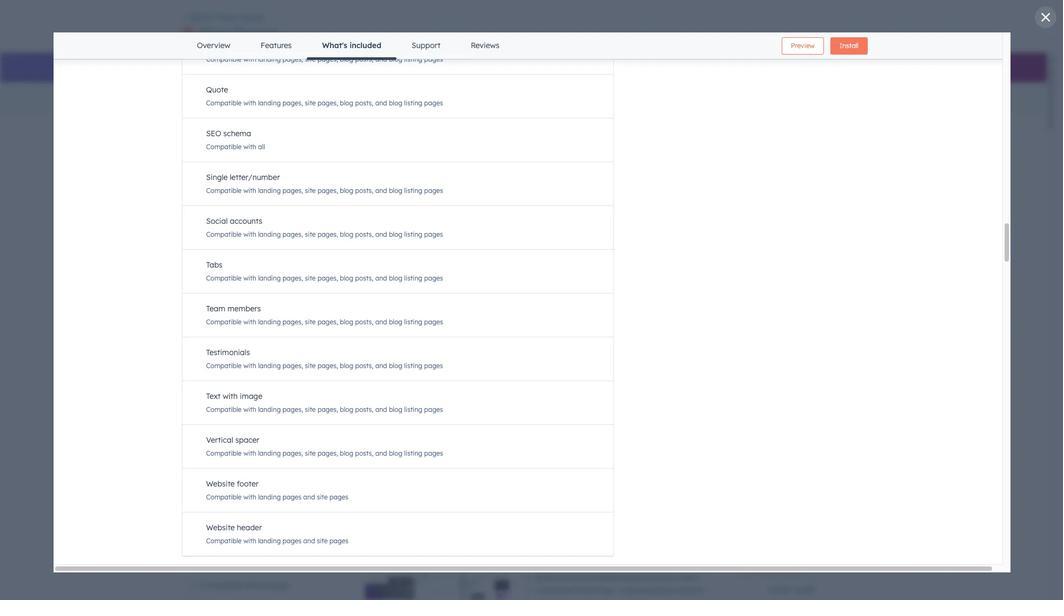 Task type: locate. For each thing, give the bounding box(es) containing it.
back
[[190, 14, 206, 22]]

to
[[208, 14, 214, 22]]

themes
[[234, 25, 281, 41]]

shop
[[199, 25, 230, 41]]



Task type: vqa. For each thing, say whether or not it's contained in the screenshot.
Library
yes



Task type: describe. For each thing, give the bounding box(es) containing it.
close image
[[1042, 13, 1051, 22]]

theme
[[216, 14, 238, 22]]

back to theme library link
[[181, 14, 264, 22]]

library
[[240, 14, 264, 22]]

back to theme library
[[190, 14, 264, 22]]

shop themes
[[199, 25, 281, 41]]



